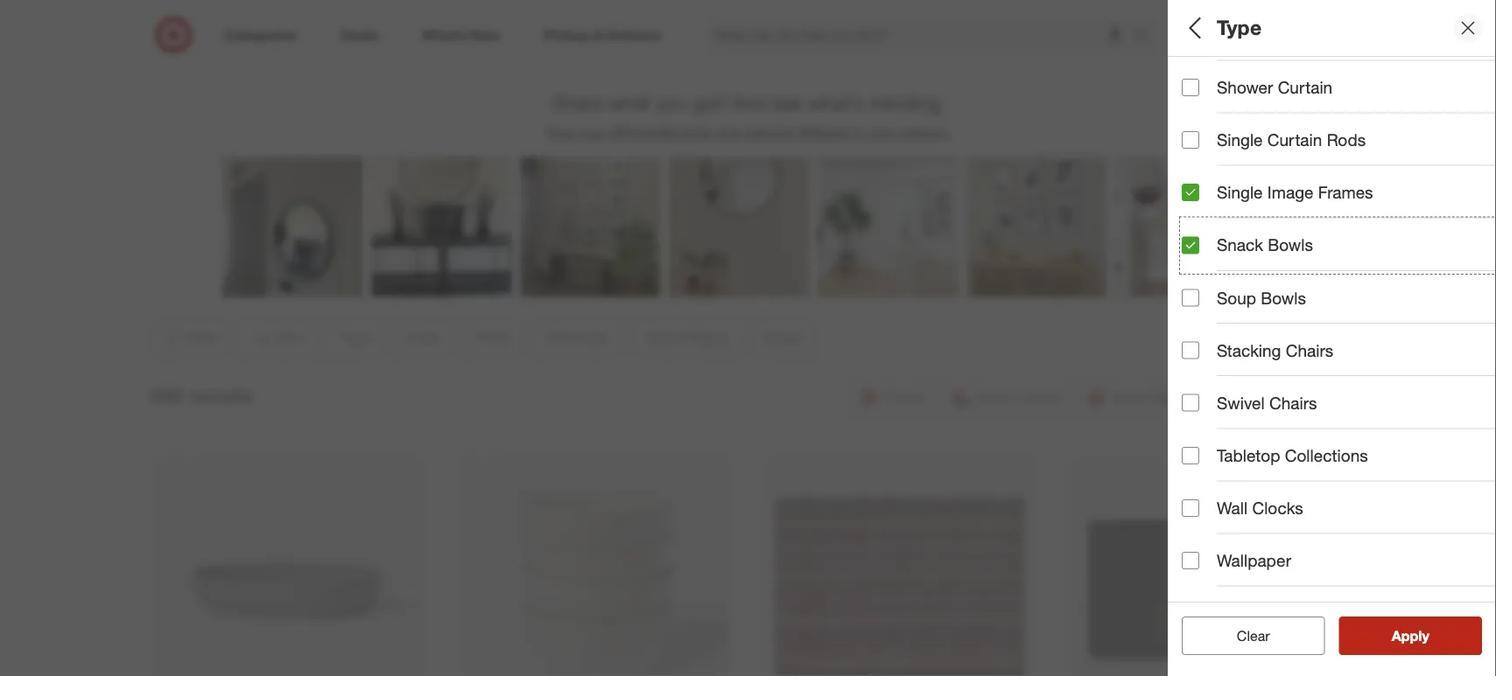 Task type: vqa. For each thing, say whether or not it's contained in the screenshot.
Single inside Type Single Image Frames; Snack Bowls
yes



Task type: locate. For each thing, give the bounding box(es) containing it.
1 vertical spatial single
[[1217, 130, 1263, 151]]

image
[[1220, 91, 1254, 107], [1268, 183, 1314, 203]]

0 vertical spatial bowls
[[1342, 91, 1375, 107]]

stacking
[[1217, 341, 1282, 361]]

1 vertical spatial snack
[[1217, 236, 1264, 256]]

0 horizontal spatial image
[[1220, 91, 1254, 107]]

0 vertical spatial curtain
[[1278, 78, 1333, 98]]

1 vertical spatial results
[[1403, 628, 1448, 645]]

user image by @arielxbaker image
[[521, 157, 661, 297]]

mention
[[744, 124, 795, 141]]

chairs for stacking chairs
[[1286, 341, 1334, 361]]

type inside dialog
[[1217, 15, 1262, 40]]

0 vertical spatial results
[[189, 384, 254, 408]]

0 vertical spatial type
[[1217, 15, 1262, 40]]

your right post
[[579, 124, 606, 141]]

and
[[717, 124, 740, 141]]

search button
[[1128, 16, 1170, 58]]

snack up "collection"
[[1217, 236, 1264, 256]]

curtains link
[[927, 0, 1106, 59]]

collection button
[[1182, 241, 1497, 302]]

0 horizontal spatial snack
[[1217, 236, 1264, 256]]

bowls down single image frames
[[1268, 236, 1314, 256]]

your
[[579, 124, 606, 141], [869, 124, 896, 141]]

single
[[1182, 91, 1216, 107], [1217, 130, 1263, 151], [1217, 183, 1263, 203]]

Shower Curtain checkbox
[[1182, 79, 1200, 97]]

post
[[547, 124, 575, 141]]

chairs for swivel chairs
[[1270, 394, 1318, 414]]

clear for clear all
[[1229, 628, 1262, 645]]

2 vertical spatial single
[[1217, 183, 1263, 203]]

clear all button
[[1182, 617, 1325, 656]]

curtain up single curtain rods
[[1278, 78, 1333, 98]]

1 horizontal spatial your
[[869, 124, 896, 141]]

curtain down "frames;"
[[1268, 130, 1323, 151]]

all
[[1182, 15, 1206, 40]]

0 horizontal spatial your
[[579, 124, 606, 141]]

image left "frames;"
[[1220, 91, 1254, 107]]

see results button
[[1339, 617, 1483, 656]]

single right single image frames checkbox
[[1217, 183, 1263, 203]]

snack right "frames;"
[[1304, 91, 1338, 107]]

guest
[[1182, 320, 1229, 340]]

clear inside button
[[1237, 628, 1270, 645]]

user image by @wickedhappywife image
[[372, 157, 512, 297]]

stock
[[1324, 441, 1365, 461]]

#project62
[[610, 124, 678, 141]]

clear all
[[1229, 628, 1279, 645]]

rating
[[1234, 320, 1285, 340]]

bowls inside type single image frames; snack bowls
[[1342, 91, 1375, 107]]

1 horizontal spatial image
[[1268, 183, 1314, 203]]

type right all
[[1217, 15, 1262, 40]]

results inside button
[[1403, 628, 1448, 645]]

Stacking Chairs checkbox
[[1182, 342, 1200, 360]]

rugs
[[645, 42, 673, 57]]

clear down wallpaper
[[1237, 628, 1270, 645]]

bath link
[[748, 0, 927, 59]]

1 vertical spatial chairs
[[1270, 394, 1318, 414]]

type
[[1217, 15, 1262, 40], [1182, 69, 1219, 89]]

chairs
[[1286, 341, 1334, 361], [1270, 394, 1318, 414]]

1 vertical spatial type
[[1182, 69, 1219, 89]]

wall
[[1217, 499, 1248, 519]]

chairs up include out of stock
[[1270, 394, 1318, 414]]

furniture
[[277, 42, 325, 57]]

single up single curtain rods option at the top right of the page
[[1182, 91, 1216, 107]]

results
[[189, 384, 254, 408], [1403, 628, 1448, 645]]

chairs up deals button
[[1286, 341, 1334, 361]]

user image by @athomeangelique image
[[670, 157, 810, 297]]

post your #project62 finds and mention @target in your caption. link
[[547, 124, 950, 141]]

all
[[1265, 628, 1279, 645]]

clear inside button
[[1229, 628, 1262, 645]]

clear
[[1229, 628, 1262, 645], [1237, 628, 1270, 645]]

clear left all
[[1229, 628, 1262, 645]]

bowls up rods
[[1342, 91, 1375, 107]]

0 vertical spatial chairs
[[1286, 341, 1334, 361]]

curtains
[[994, 42, 1040, 57]]

image down single curtain rods
[[1268, 183, 1314, 203]]

Swivel Chairs checkbox
[[1182, 395, 1200, 413]]

single for single curtain rods
[[1217, 130, 1263, 151]]

soup bowls
[[1217, 288, 1307, 309]]

0 vertical spatial single
[[1182, 91, 1216, 107]]

2 clear from the left
[[1237, 628, 1270, 645]]

user image by @everydaywithmrsj image
[[967, 157, 1107, 297]]

curtain
[[1278, 78, 1333, 98], [1268, 130, 1323, 151]]

storage link
[[1106, 0, 1285, 59]]

in
[[854, 124, 865, 141]]

search
[[1128, 28, 1170, 45]]

type inside type single image frames; snack bowls
[[1182, 69, 1219, 89]]

swivel
[[1217, 394, 1265, 414]]

single curtain rods
[[1217, 130, 1366, 151]]

snack
[[1304, 91, 1338, 107], [1217, 236, 1264, 256]]

0 vertical spatial image
[[1220, 91, 1254, 107]]

results right 390
[[189, 384, 254, 408]]

your right the in
[[869, 124, 896, 141]]

bowls up rating on the right of page
[[1261, 288, 1307, 309]]

390
[[149, 384, 183, 408]]

Soup Bowls checkbox
[[1182, 290, 1200, 307]]

0 vertical spatial snack
[[1304, 91, 1338, 107]]

bowls
[[1342, 91, 1375, 107], [1268, 236, 1314, 256], [1261, 288, 1307, 309]]

include out of stock
[[1217, 441, 1365, 461]]

bowls for snack bowls
[[1268, 236, 1314, 256]]

1 horizontal spatial snack
[[1304, 91, 1338, 107]]

single right single curtain rods option at the top right of the page
[[1217, 130, 1263, 151]]

results right see
[[1403, 628, 1448, 645]]

user image by @martamccue image
[[818, 157, 959, 297]]

1 clear from the left
[[1229, 628, 1262, 645]]

snack inside type single image frames; snack bowls
[[1304, 91, 1338, 107]]

bowls for soup bowls
[[1261, 288, 1307, 309]]

see results
[[1374, 628, 1448, 645]]

snack inside type dialog
[[1217, 236, 1264, 256]]

you
[[656, 90, 687, 115]]

Single Curtain Rods checkbox
[[1182, 132, 1200, 149]]

1 horizontal spatial results
[[1403, 628, 1448, 645]]

type down the storage
[[1182, 69, 1219, 89]]

single inside type single image frames; snack bowls
[[1182, 91, 1216, 107]]

trending.
[[869, 90, 944, 115]]

1 vertical spatial image
[[1268, 183, 1314, 203]]

2 vertical spatial bowls
[[1261, 288, 1307, 309]]

of
[[1305, 441, 1319, 461]]

collection
[[1182, 259, 1262, 279]]

lighting link
[[390, 0, 569, 59]]

soup
[[1217, 288, 1257, 309]]

1 vertical spatial bowls
[[1268, 236, 1314, 256]]

1 your from the left
[[579, 124, 606, 141]]

color button
[[1182, 118, 1497, 180]]

1 vertical spatial curtain
[[1268, 130, 1323, 151]]

0 horizontal spatial results
[[189, 384, 254, 408]]

snack bowls
[[1217, 236, 1314, 256]]

furniture link
[[212, 0, 390, 59]]



Task type: describe. For each thing, give the bounding box(es) containing it.
shower
[[1217, 78, 1274, 98]]

curtain for single
[[1268, 130, 1323, 151]]

type for type
[[1217, 15, 1262, 40]]

Tabletop Collections checkbox
[[1182, 448, 1200, 465]]

caption.
[[900, 124, 950, 141]]

type single image frames; snack bowls
[[1182, 69, 1375, 107]]

image inside type dialog
[[1268, 183, 1314, 203]]

see
[[1374, 628, 1399, 645]]

user image by @homewithsylviac image
[[1116, 157, 1256, 297]]

share
[[552, 90, 603, 115]]

and
[[732, 90, 767, 115]]

post your #project62 finds and mention @target in your caption.
[[547, 124, 950, 141]]

finds
[[682, 124, 713, 141]]

single for single image frames
[[1217, 183, 1263, 203]]

deals button
[[1182, 363, 1497, 425]]

wallpaper
[[1217, 552, 1292, 572]]

rugs link
[[569, 0, 748, 59]]

clocks
[[1253, 499, 1304, 519]]

image inside type single image frames; snack bowls
[[1220, 91, 1254, 107]]

clear button
[[1182, 617, 1325, 656]]

what's
[[808, 90, 864, 115]]

guest rating
[[1182, 320, 1285, 340]]

share what you got! and see what's trending.
[[552, 90, 944, 115]]

all filters dialog
[[1168, 0, 1497, 677]]

lighting
[[458, 42, 502, 57]]

guest rating button
[[1182, 302, 1497, 363]]

bath
[[825, 42, 851, 57]]

storage
[[1174, 42, 1217, 57]]

What can we help you find? suggestions appear below search field
[[704, 16, 1140, 54]]

@target
[[799, 124, 850, 141]]

Wall Clocks checkbox
[[1182, 500, 1200, 518]]

got!
[[693, 90, 726, 115]]

shower curtain
[[1217, 78, 1333, 98]]

type dialog
[[1168, 0, 1497, 677]]

deals
[[1182, 382, 1227, 402]]

results for 390 results
[[189, 384, 254, 408]]

price button
[[1182, 180, 1497, 241]]

tabletop collections
[[1217, 446, 1369, 467]]

user image by @brennaberg image
[[223, 157, 363, 297]]

rods
[[1327, 130, 1366, 151]]

390 results
[[149, 384, 254, 408]]

what
[[608, 90, 651, 115]]

results for see results
[[1403, 628, 1448, 645]]

apply button
[[1339, 617, 1483, 656]]

include
[[1217, 441, 1272, 461]]

curtain for shower
[[1278, 78, 1333, 98]]

frames;
[[1257, 91, 1301, 107]]

tabletop
[[1217, 446, 1281, 467]]

all filters
[[1182, 15, 1266, 40]]

stacking chairs
[[1217, 341, 1334, 361]]

frames
[[1319, 183, 1374, 203]]

Include out of stock checkbox
[[1182, 442, 1200, 459]]

single image frames
[[1217, 183, 1374, 203]]

2 your from the left
[[869, 124, 896, 141]]

user image by @at.home.with.hilary image
[[1265, 157, 1405, 297]]

Single Image Frames checkbox
[[1182, 184, 1200, 202]]

wall clocks
[[1217, 499, 1304, 519]]

type for type single image frames; snack bowls
[[1182, 69, 1219, 89]]

filters
[[1212, 15, 1266, 40]]

swivel chairs
[[1217, 394, 1318, 414]]

Wallpaper checkbox
[[1182, 553, 1200, 571]]

collections
[[1285, 446, 1369, 467]]

apply
[[1392, 628, 1430, 645]]

Snack Bowls checkbox
[[1182, 237, 1200, 255]]

price
[[1182, 198, 1223, 218]]

see
[[772, 90, 803, 115]]

out
[[1276, 441, 1300, 461]]

clear for clear
[[1237, 628, 1270, 645]]

color
[[1182, 136, 1225, 156]]



